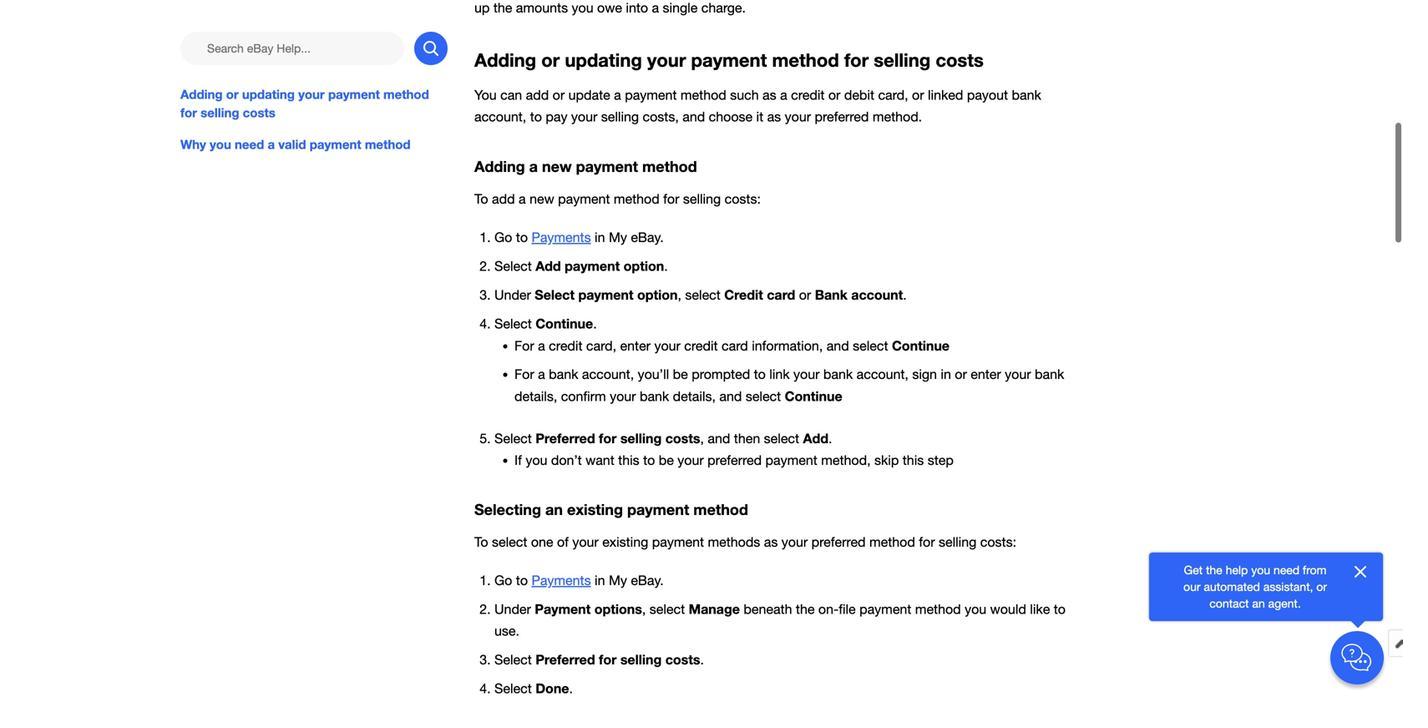 Task type: describe. For each thing, give the bounding box(es) containing it.
1 vertical spatial continue
[[892, 338, 950, 354]]

under for select
[[495, 287, 531, 303]]

to select one of your existing payment methods as your preferred method for selling costs:
[[475, 535, 1017, 550]]

go for payment options
[[495, 573, 512, 589]]

valid
[[278, 137, 306, 152]]

preferred inside you can add or update a payment method such as a credit or debit card, or linked payout bank account, to pay your selling costs, and choose it as your preferred method.
[[815, 109, 869, 125]]

payment
[[535, 602, 591, 617]]

payments for add payment option
[[532, 230, 591, 245]]

for down costs,
[[663, 191, 680, 207]]

0 horizontal spatial credit
[[549, 338, 583, 354]]

. inside select preferred for selling costs .
[[701, 653, 704, 668]]

ebay. for add payment option
[[631, 230, 664, 245]]

options
[[595, 602, 642, 617]]

card, inside you can add or update a payment method such as a credit or debit card, or linked payout bank account, to pay your selling costs, and choose it as your preferred method.
[[878, 87, 909, 103]]

card for credit
[[722, 338, 748, 354]]

select inside for a credit card, enter your credit card information, and select continue
[[853, 338, 888, 354]]

one
[[531, 535, 554, 550]]

method.
[[873, 109, 922, 125]]

be inside for a bank account, you'll be prompted to link your bank account, sign in or enter your bank details, confirm your bank details, and select
[[673, 367, 688, 382]]

0 vertical spatial add
[[536, 258, 561, 274]]

information,
[[752, 338, 823, 354]]

your inside for a credit card, enter your credit card information, and select continue
[[655, 338, 681, 354]]

for a credit card, enter your credit card information, and select continue
[[515, 338, 950, 354]]

ebay. for payment options
[[631, 573, 664, 589]]

under for payment
[[495, 602, 531, 617]]

, inside under select payment option , select credit card or bank account .
[[678, 287, 682, 303]]

the for help
[[1206, 564, 1223, 577]]

credit
[[725, 287, 763, 303]]

you inside 'beneath the on-file payment method you would like to use.'
[[965, 602, 987, 617]]

2 vertical spatial as
[[764, 535, 778, 550]]

costs down manage
[[666, 652, 701, 668]]

adding a new payment method
[[475, 157, 697, 175]]

for inside adding or updating your payment method for selling costs link
[[180, 105, 197, 120]]

an inside get the help you need from our automated assistant, or contact an agent.
[[1253, 597, 1265, 611]]

1 horizontal spatial credit
[[684, 338, 718, 354]]

2 vertical spatial adding
[[475, 157, 525, 175]]

and inside for a credit card, enter your credit card information, and select continue
[[827, 338, 849, 354]]

linked
[[928, 87, 964, 103]]

skip
[[875, 453, 899, 468]]

payout
[[967, 87, 1008, 103]]

manage
[[689, 602, 740, 617]]

or inside under select payment option , select credit card or bank account .
[[799, 287, 811, 303]]

0 horizontal spatial updating
[[242, 87, 295, 102]]

option for add
[[624, 258, 664, 274]]

2 this from the left
[[903, 453, 924, 468]]

enter inside for a bank account, you'll be prompted to link your bank account, sign in or enter your bank details, confirm your bank details, and select
[[971, 367, 1001, 382]]

on-
[[819, 602, 839, 617]]

of
[[557, 535, 569, 550]]

1 horizontal spatial continue
[[785, 388, 843, 404]]

our
[[1184, 580, 1201, 594]]

for down options
[[599, 652, 617, 668]]

it
[[757, 109, 764, 125]]

to add a new payment method for selling costs:
[[475, 191, 761, 207]]

and inside for a bank account, you'll be prompted to link your bank account, sign in or enter your bank details, confirm your bank details, and select
[[720, 389, 742, 404]]

you'll
[[638, 367, 669, 382]]

done
[[536, 681, 569, 697]]

beneath the on-file payment method you would like to use.
[[495, 602, 1066, 639]]

to inside you can add or update a payment method such as a credit or debit card, or linked payout bank account, to pay your selling costs, and choose it as your preferred method.
[[530, 109, 542, 125]]

select preferred for selling costs , and then select add . if you don't want this to be your preferred payment method, skip this step
[[495, 431, 954, 468]]

payments link for add payment option
[[532, 230, 591, 245]]

or inside for a bank account, you'll be prompted to link your bank account, sign in or enter your bank details, confirm your bank details, and select
[[955, 367, 967, 382]]

select done .
[[495, 681, 573, 697]]

for down step
[[919, 535, 935, 550]]

select for select preferred for selling costs .
[[495, 653, 532, 668]]

account
[[852, 287, 903, 303]]

your inside adding or updating your payment method for selling costs
[[298, 87, 325, 102]]

credit inside you can add or update a payment method such as a credit or debit card, or linked payout bank account, to pay your selling costs, and choose it as your preferred method.
[[791, 87, 825, 103]]

0 vertical spatial existing
[[567, 501, 623, 519]]

under select payment option , select credit card or bank account .
[[495, 287, 907, 303]]

would
[[991, 602, 1027, 617]]

method,
[[821, 453, 871, 468]]

payment inside you can add or update a payment method such as a credit or debit card, or linked payout bank account, to pay your selling costs, and choose it as your preferred method.
[[625, 87, 677, 103]]

adding or updating your payment method for selling costs link
[[180, 85, 448, 122]]

your inside select preferred for selling costs , and then select add . if you don't want this to be your preferred payment method, skip this step
[[678, 453, 704, 468]]

go to payments in my ebay. for payment options
[[495, 573, 664, 589]]

add inside select preferred for selling costs , and then select add . if you don't want this to be your preferred payment method, skip this step
[[803, 431, 829, 446]]

and inside you can add or update a payment method such as a credit or debit card, or linked payout bank account, to pay your selling costs, and choose it as your preferred method.
[[683, 109, 705, 125]]

you inside select preferred for selling costs , and then select add . if you don't want this to be your preferred payment method, skip this step
[[526, 453, 548, 468]]

you inside get the help you need from our automated assistant, or contact an agent.
[[1252, 564, 1271, 577]]

for up debit at the right
[[844, 49, 869, 71]]

choose
[[709, 109, 753, 125]]

card for credit
[[767, 287, 796, 303]]

like
[[1030, 602, 1050, 617]]

automated
[[1204, 580, 1261, 594]]

from
[[1303, 564, 1327, 577]]

1 vertical spatial costs:
[[981, 535, 1017, 550]]

why
[[180, 137, 206, 152]]

then
[[734, 431, 760, 446]]

selling inside you can add or update a payment method such as a credit or debit card, or linked payout bank account, to pay your selling costs, and choose it as your preferred method.
[[601, 109, 639, 125]]

select for select add payment option .
[[495, 259, 532, 274]]

Search eBay Help... text field
[[180, 32, 404, 65]]

1 horizontal spatial account,
[[582, 367, 634, 382]]

select inside for a bank account, you'll be prompted to link your bank account, sign in or enter your bank details, confirm your bank details, and select
[[746, 389, 781, 404]]

selecting an existing payment method
[[475, 501, 748, 519]]

account, inside you can add or update a payment method such as a credit or debit card, or linked payout bank account, to pay your selling costs, and choose it as your preferred method.
[[475, 109, 527, 125]]

0 vertical spatial adding
[[475, 49, 536, 71]]

the for on-
[[796, 602, 815, 617]]

for a bank account, you'll be prompted to link your bank account, sign in or enter your bank details, confirm your bank details, and select
[[515, 367, 1065, 404]]

go for add payment option
[[495, 230, 512, 245]]

and inside select preferred for selling costs , and then select add . if you don't want this to be your preferred payment method, skip this step
[[708, 431, 730, 446]]

sign
[[913, 367, 937, 382]]

agent.
[[1269, 597, 1301, 611]]

to up select add payment option .
[[516, 230, 528, 245]]

select add payment option .
[[495, 258, 668, 274]]

get the help you need from our automated assistant, or contact an agent.
[[1184, 564, 1327, 611]]

payment inside why you need a valid payment method link
[[310, 137, 361, 152]]

a inside for a bank account, you'll be prompted to link your bank account, sign in or enter your bank details, confirm your bank details, and select
[[538, 367, 545, 382]]

select left one in the bottom of the page
[[492, 535, 528, 550]]

under payment options , select manage
[[495, 602, 744, 617]]

2 horizontal spatial account,
[[857, 367, 909, 382]]

contact
[[1210, 597, 1249, 611]]

get
[[1184, 564, 1203, 577]]

in for select payment option
[[595, 230, 605, 245]]

, inside the under payment options , select manage
[[642, 602, 646, 617]]

method inside 'beneath the on-file payment method you would like to use.'
[[915, 602, 961, 617]]

a inside for a credit card, enter your credit card information, and select continue
[[538, 338, 545, 354]]

need inside get the help you need from our automated assistant, or contact an agent.
[[1274, 564, 1300, 577]]

0 vertical spatial new
[[542, 157, 572, 175]]

my for payment options
[[609, 573, 627, 589]]

you can add or update a payment method such as a credit or debit card, or linked payout bank account, to pay your selling costs, and choose it as your preferred method.
[[475, 87, 1042, 125]]

0 vertical spatial costs:
[[725, 191, 761, 207]]



Task type: vqa. For each thing, say whether or not it's contained in the screenshot.
bottommost as
yes



Task type: locate. For each thing, give the bounding box(es) containing it.
select for select continue .
[[495, 316, 532, 332]]

costs
[[936, 49, 984, 71], [243, 105, 276, 120], [666, 431, 701, 446], [666, 652, 701, 668]]

the inside get the help you need from our automated assistant, or contact an agent.
[[1206, 564, 1223, 577]]

you right if
[[526, 453, 548, 468]]

1 this from the left
[[618, 453, 640, 468]]

select right "then"
[[764, 431, 800, 446]]

1 my from the top
[[609, 230, 627, 245]]

a
[[614, 87, 621, 103], [780, 87, 788, 103], [268, 137, 275, 152], [529, 157, 538, 175], [519, 191, 526, 207], [538, 338, 545, 354], [538, 367, 545, 382]]

, up select preferred for selling costs .
[[642, 602, 646, 617]]

beneath
[[744, 602, 792, 617]]

1 horizontal spatial adding or updating your payment method for selling costs
[[475, 49, 984, 71]]

1 horizontal spatial card
[[767, 287, 796, 303]]

0 horizontal spatial add
[[536, 258, 561, 274]]

you left would
[[965, 602, 987, 617]]

pay
[[546, 109, 568, 125]]

0 horizontal spatial card,
[[586, 338, 617, 354]]

adding or updating your payment method for selling costs
[[475, 49, 984, 71], [180, 87, 429, 120]]

you right help
[[1252, 564, 1271, 577]]

to for to add a new payment method for selling costs:
[[475, 191, 488, 207]]

card up prompted
[[722, 338, 748, 354]]

add
[[536, 258, 561, 274], [803, 431, 829, 446]]

prompted
[[692, 367, 750, 382]]

update
[[569, 87, 610, 103]]

1 vertical spatial as
[[767, 109, 781, 125]]

the inside 'beneath the on-file payment method you would like to use.'
[[796, 602, 815, 617]]

costs up "why you need a valid payment method"
[[243, 105, 276, 120]]

under up 'use.'
[[495, 602, 531, 617]]

1 vertical spatial under
[[495, 602, 531, 617]]

1 vertical spatial go to payments in my ebay.
[[495, 573, 664, 589]]

my up options
[[609, 573, 627, 589]]

select inside select preferred for selling costs .
[[495, 653, 532, 668]]

methods
[[708, 535, 761, 550]]

enter up you'll
[[620, 338, 651, 354]]

0 vertical spatial for
[[515, 338, 534, 354]]

select left manage
[[650, 602, 685, 617]]

1 horizontal spatial add
[[803, 431, 829, 446]]

0 horizontal spatial an
[[546, 501, 563, 519]]

0 vertical spatial be
[[673, 367, 688, 382]]

account, up confirm
[[582, 367, 634, 382]]

1 horizontal spatial the
[[1206, 564, 1223, 577]]

select preferred for selling costs .
[[495, 652, 704, 668]]

0 vertical spatial go
[[495, 230, 512, 245]]

1 vertical spatial option
[[637, 287, 678, 303]]

in for preferred for selling costs
[[595, 573, 605, 589]]

1 horizontal spatial an
[[1253, 597, 1265, 611]]

2 payments link from the top
[[532, 573, 591, 589]]

1 vertical spatial payments
[[532, 573, 591, 589]]

0 vertical spatial go to payments in my ebay.
[[495, 230, 664, 245]]

select
[[495, 259, 532, 274], [535, 287, 575, 303], [495, 316, 532, 332], [495, 431, 532, 446], [495, 653, 532, 668], [495, 681, 532, 697]]

. inside select done .
[[569, 681, 573, 697]]

1 horizontal spatial card,
[[878, 87, 909, 103]]

preferred down "then"
[[708, 453, 762, 468]]

payment
[[691, 49, 767, 71], [328, 87, 380, 102], [625, 87, 677, 103], [310, 137, 361, 152], [576, 157, 638, 175], [558, 191, 610, 207], [565, 258, 620, 274], [578, 287, 634, 303], [766, 453, 818, 468], [627, 501, 689, 519], [652, 535, 704, 550], [860, 602, 912, 617]]

in inside for a bank account, you'll be prompted to link your bank account, sign in or enter your bank details, confirm your bank details, and select
[[941, 367, 951, 382]]

adding up why
[[180, 87, 223, 102]]

enter
[[620, 338, 651, 354], [971, 367, 1001, 382]]

don't
[[551, 453, 582, 468]]

continue down select add payment option .
[[536, 316, 593, 332]]

step
[[928, 453, 954, 468]]

0 vertical spatial an
[[546, 501, 563, 519]]

an
[[546, 501, 563, 519], [1253, 597, 1265, 611]]

updating
[[565, 49, 642, 71], [242, 87, 295, 102]]

for for continue
[[515, 338, 534, 354]]

0 vertical spatial the
[[1206, 564, 1223, 577]]

1 payments from the top
[[532, 230, 591, 245]]

payments up select add payment option .
[[532, 230, 591, 245]]

1 vertical spatial go
[[495, 573, 512, 589]]

select
[[685, 287, 721, 303], [853, 338, 888, 354], [746, 389, 781, 404], [764, 431, 800, 446], [492, 535, 528, 550], [650, 602, 685, 617]]

and left "then"
[[708, 431, 730, 446]]

. inside select preferred for selling costs , and then select add . if you don't want this to be your preferred payment method, skip this step
[[829, 431, 832, 446]]

in
[[595, 230, 605, 245], [941, 367, 951, 382], [595, 573, 605, 589]]

for inside select preferred for selling costs , and then select add . if you don't want this to be your preferred payment method, skip this step
[[599, 431, 617, 446]]

and down prompted
[[720, 389, 742, 404]]

select down account
[[853, 338, 888, 354]]

go to payments in my ebay. up payment
[[495, 573, 664, 589]]

payment inside adding or updating your payment method for selling costs link
[[328, 87, 380, 102]]

and
[[683, 109, 705, 125], [827, 338, 849, 354], [720, 389, 742, 404], [708, 431, 730, 446]]

payments
[[532, 230, 591, 245], [532, 573, 591, 589]]

1 vertical spatial updating
[[242, 87, 295, 102]]

2 payments from the top
[[532, 573, 591, 589]]

1 vertical spatial card,
[[586, 338, 617, 354]]

2 vertical spatial continue
[[785, 388, 843, 404]]

as right it
[[767, 109, 781, 125]]

2 preferred from the top
[[536, 652, 595, 668]]

go to payments in my ebay.
[[495, 230, 664, 245], [495, 573, 664, 589]]

0 vertical spatial ebay.
[[631, 230, 664, 245]]

to inside 'beneath the on-file payment method you would like to use.'
[[1054, 602, 1066, 617]]

. inside select add payment option .
[[664, 259, 668, 274]]

assistant,
[[1264, 580, 1314, 594]]

as
[[763, 87, 777, 103], [767, 109, 781, 125], [764, 535, 778, 550]]

payment inside 'beneath the on-file payment method you would like to use.'
[[860, 602, 912, 617]]

, left credit
[[678, 287, 682, 303]]

adding inside adding or updating your payment method for selling costs link
[[180, 87, 223, 102]]

costs: up would
[[981, 535, 1017, 550]]

payments link for payment options
[[532, 573, 591, 589]]

. inside select continue .
[[593, 316, 597, 332]]

be right want at the left
[[659, 453, 674, 468]]

go to payments in my ebay. for add payment option
[[495, 230, 664, 245]]

1 vertical spatial to
[[475, 535, 488, 550]]

0 vertical spatial under
[[495, 287, 531, 303]]

bank
[[1012, 87, 1042, 103], [549, 367, 579, 382], [824, 367, 853, 382], [1035, 367, 1065, 382], [640, 389, 669, 404]]

you
[[210, 137, 231, 152], [526, 453, 548, 468], [1252, 564, 1271, 577], [965, 602, 987, 617]]

preferred inside select preferred for selling costs , and then select add . if you don't want this to be your preferred payment method, skip this step
[[536, 431, 595, 446]]

preferred for select preferred for selling costs , and then select add . if you don't want this to be your preferred payment method, skip this step
[[536, 431, 595, 446]]

.
[[664, 259, 668, 274], [903, 287, 907, 303], [593, 316, 597, 332], [829, 431, 832, 446], [701, 653, 704, 668], [569, 681, 573, 697]]

you
[[475, 87, 497, 103]]

for inside for a bank account, you'll be prompted to link your bank account, sign in or enter your bank details, confirm your bank details, and select
[[515, 367, 534, 382]]

1 for from the top
[[515, 338, 534, 354]]

adding
[[475, 49, 536, 71], [180, 87, 223, 102], [475, 157, 525, 175]]

for up why
[[180, 105, 197, 120]]

1 to from the top
[[475, 191, 488, 207]]

account, left sign
[[857, 367, 909, 382]]

0 vertical spatial preferred
[[815, 109, 869, 125]]

selling inside select preferred for selling costs , and then select add . if you don't want this to be your preferred payment method, skip this step
[[621, 431, 662, 446]]

go up 'use.'
[[495, 573, 512, 589]]

1 vertical spatial adding
[[180, 87, 223, 102]]

1 horizontal spatial add
[[526, 87, 549, 103]]

payments up payment
[[532, 573, 591, 589]]

0 horizontal spatial costs:
[[725, 191, 761, 207]]

1 payments link from the top
[[532, 230, 591, 245]]

1 vertical spatial preferred
[[536, 652, 595, 668]]

the right the get on the bottom right
[[1206, 564, 1223, 577]]

2 go from the top
[[495, 573, 512, 589]]

adding or updating your payment method for selling costs up "why you need a valid payment method"
[[180, 87, 429, 120]]

get the help you need from our automated assistant, or contact an agent. tooltip
[[1176, 562, 1335, 612]]

, inside select preferred for selling costs , and then select add . if you don't want this to be your preferred payment method, skip this step
[[701, 431, 704, 446]]

be
[[673, 367, 688, 382], [659, 453, 674, 468]]

1 vertical spatial ebay.
[[631, 573, 664, 589]]

0 vertical spatial enter
[[620, 338, 651, 354]]

the left on-
[[796, 602, 815, 617]]

0 vertical spatial payments link
[[532, 230, 591, 245]]

1 vertical spatial in
[[941, 367, 951, 382]]

payments link up payment
[[532, 573, 591, 589]]

selling
[[874, 49, 931, 71], [201, 105, 239, 120], [601, 109, 639, 125], [683, 191, 721, 207], [621, 431, 662, 446], [939, 535, 977, 550], [621, 652, 662, 668]]

2 vertical spatial ,
[[642, 602, 646, 617]]

can
[[501, 87, 522, 103]]

2 vertical spatial preferred
[[812, 535, 866, 550]]

2 horizontal spatial credit
[[791, 87, 825, 103]]

want
[[586, 453, 615, 468]]

1 vertical spatial preferred
[[708, 453, 762, 468]]

in up options
[[595, 573, 605, 589]]

0 vertical spatial updating
[[565, 49, 642, 71]]

card inside for a credit card, enter your credit card information, and select continue
[[722, 338, 748, 354]]

select inside select done .
[[495, 681, 532, 697]]

select down link on the bottom right
[[746, 389, 781, 404]]

. down manage
[[701, 653, 704, 668]]

this
[[618, 453, 640, 468], [903, 453, 924, 468]]

1 under from the top
[[495, 287, 531, 303]]

2 horizontal spatial ,
[[701, 431, 704, 446]]

ebay. up the under payment options , select manage at the bottom of page
[[631, 573, 664, 589]]

2 vertical spatial in
[[595, 573, 605, 589]]

. up method,
[[829, 431, 832, 446]]

0 vertical spatial in
[[595, 230, 605, 245]]

go
[[495, 230, 512, 245], [495, 573, 512, 589]]

select for select preferred for selling costs , and then select add . if you don't want this to be your preferred payment method, skip this step
[[495, 431, 532, 446]]

, left "then"
[[701, 431, 704, 446]]

. up under select payment option , select credit card or bank account .
[[664, 259, 668, 274]]

enter right sign
[[971, 367, 1001, 382]]

help
[[1226, 564, 1248, 577]]

. down select preferred for selling costs .
[[569, 681, 573, 697]]

0 vertical spatial as
[[763, 87, 777, 103]]

need left 'valid'
[[235, 137, 264, 152]]

you right why
[[210, 137, 231, 152]]

1 vertical spatial card
[[722, 338, 748, 354]]

add up select continue .
[[536, 258, 561, 274]]

1 go from the top
[[495, 230, 512, 245]]

2 under from the top
[[495, 602, 531, 617]]

0 horizontal spatial account,
[[475, 109, 527, 125]]

1 vertical spatial add
[[803, 431, 829, 446]]

updating down search ebay help... text box
[[242, 87, 295, 102]]

adding up can
[[475, 49, 536, 71]]

1 go to payments in my ebay. from the top
[[495, 230, 664, 245]]

be inside select preferred for selling costs , and then select add . if you don't want this to be your preferred payment method, skip this step
[[659, 453, 674, 468]]

bank inside you can add or update a payment method such as a credit or debit card, or linked payout bank account, to pay your selling costs, and choose it as your preferred method.
[[1012, 87, 1042, 103]]

1 vertical spatial add
[[492, 191, 515, 207]]

method inside adding or updating your payment method for selling costs
[[383, 87, 429, 102]]

1 horizontal spatial costs:
[[981, 535, 1017, 550]]

1 vertical spatial new
[[530, 191, 554, 207]]

such
[[730, 87, 759, 103]]

this right skip
[[903, 453, 924, 468]]

1 vertical spatial an
[[1253, 597, 1265, 611]]

under inside under select payment option , select credit card or bank account .
[[495, 287, 531, 303]]

adding or updating your payment method for selling costs up such
[[475, 49, 984, 71]]

costs left "then"
[[666, 431, 701, 446]]

to up 'use.'
[[516, 573, 528, 589]]

for
[[844, 49, 869, 71], [180, 105, 197, 120], [663, 191, 680, 207], [599, 431, 617, 446], [919, 535, 935, 550], [599, 652, 617, 668]]

to inside for a bank account, you'll be prompted to link your bank account, sign in or enter your bank details, confirm your bank details, and select
[[754, 367, 766, 382]]

your
[[647, 49, 686, 71], [298, 87, 325, 102], [571, 109, 598, 125], [785, 109, 811, 125], [655, 338, 681, 354], [794, 367, 820, 382], [1005, 367, 1031, 382], [610, 389, 636, 404], [678, 453, 704, 468], [573, 535, 599, 550], [782, 535, 808, 550]]

new down "pay"
[[542, 157, 572, 175]]

need up assistant,
[[1274, 564, 1300, 577]]

preferred inside select preferred for selling costs , and then select add . if you don't want this to be your preferred payment method, skip this step
[[708, 453, 762, 468]]

1 ebay. from the top
[[631, 230, 664, 245]]

1 vertical spatial existing
[[603, 535, 649, 550]]

under up select continue .
[[495, 287, 531, 303]]

existing up of
[[567, 501, 623, 519]]

new
[[542, 157, 572, 175], [530, 191, 554, 207]]

add up method,
[[803, 431, 829, 446]]

1 vertical spatial my
[[609, 573, 627, 589]]

to for to select one of your existing payment methods as your preferred method for selling costs:
[[475, 535, 488, 550]]

0 horizontal spatial details,
[[515, 389, 557, 404]]

add inside you can add or update a payment method such as a credit or debit card, or linked payout bank account, to pay your selling costs, and choose it as your preferred method.
[[526, 87, 549, 103]]

select for select done .
[[495, 681, 532, 697]]

preferred up the don't
[[536, 431, 595, 446]]

1 vertical spatial ,
[[701, 431, 704, 446]]

select inside select preferred for selling costs , and then select add . if you don't want this to be your preferred payment method, skip this step
[[764, 431, 800, 446]]

costs: down the choose
[[725, 191, 761, 207]]

costs up linked
[[936, 49, 984, 71]]

preferred
[[536, 431, 595, 446], [536, 652, 595, 668]]

card, up method.
[[878, 87, 909, 103]]

0 horizontal spatial the
[[796, 602, 815, 617]]

updating up update
[[565, 49, 642, 71]]

0 vertical spatial payments
[[532, 230, 591, 245]]

0 horizontal spatial this
[[618, 453, 640, 468]]

1 vertical spatial for
[[515, 367, 534, 382]]

1 horizontal spatial ,
[[678, 287, 682, 303]]

this right want at the left
[[618, 453, 640, 468]]

select continue .
[[495, 316, 597, 332]]

2 details, from the left
[[673, 389, 716, 404]]

select inside under select payment option , select credit card or bank account .
[[685, 287, 721, 303]]

option up under select payment option , select credit card or bank account .
[[624, 258, 664, 274]]

payments for payment options
[[532, 573, 591, 589]]

1 vertical spatial the
[[796, 602, 815, 617]]

preferred
[[815, 109, 869, 125], [708, 453, 762, 468], [812, 535, 866, 550]]

details, down prompted
[[673, 389, 716, 404]]

preferred up done
[[536, 652, 595, 668]]

preferred up file
[[812, 535, 866, 550]]

1 horizontal spatial need
[[1274, 564, 1300, 577]]

0 vertical spatial card,
[[878, 87, 909, 103]]

to right "like"
[[1054, 602, 1066, 617]]

card, inside for a credit card, enter your credit card information, and select continue
[[586, 338, 617, 354]]

my
[[609, 230, 627, 245], [609, 573, 627, 589]]

to left link on the bottom right
[[754, 367, 766, 382]]

an left agent.
[[1253, 597, 1265, 611]]

0 vertical spatial option
[[624, 258, 664, 274]]

select inside select preferred for selling costs , and then select add . if you don't want this to be your preferred payment method, skip this step
[[495, 431, 532, 446]]

preferred down debit at the right
[[815, 109, 869, 125]]

0 vertical spatial ,
[[678, 287, 682, 303]]

for up want at the left
[[599, 431, 617, 446]]

be right you'll
[[673, 367, 688, 382]]

select inside select add payment option .
[[495, 259, 532, 274]]

and right costs,
[[683, 109, 705, 125]]

0 vertical spatial add
[[526, 87, 549, 103]]

my down to add a new payment method for selling costs:
[[609, 230, 627, 245]]

why you need a valid payment method link
[[180, 135, 448, 154]]

payments link up select add payment option .
[[532, 230, 591, 245]]

2 go to payments in my ebay. from the top
[[495, 573, 664, 589]]

1 vertical spatial adding or updating your payment method for selling costs
[[180, 87, 429, 120]]

for for account,
[[515, 367, 534, 382]]

account, down can
[[475, 109, 527, 125]]

option up you'll
[[637, 287, 678, 303]]

costs inside select preferred for selling costs , and then select add . if you don't want this to be your preferred payment method, skip this step
[[666, 431, 701, 446]]

2 horizontal spatial continue
[[892, 338, 950, 354]]

use.
[[495, 624, 520, 639]]

. right bank
[[903, 287, 907, 303]]

2 ebay. from the top
[[631, 573, 664, 589]]

1 horizontal spatial updating
[[565, 49, 642, 71]]

0 horizontal spatial card
[[722, 338, 748, 354]]

file
[[839, 602, 856, 617]]

link
[[770, 367, 790, 382]]

and right information,
[[827, 338, 849, 354]]

0 vertical spatial preferred
[[536, 431, 595, 446]]

,
[[678, 287, 682, 303], [701, 431, 704, 446], [642, 602, 646, 617]]

to left "pay"
[[530, 109, 542, 125]]

option for select
[[637, 287, 678, 303]]

my for add payment option
[[609, 230, 627, 245]]

for inside for a credit card, enter your credit card information, and select continue
[[515, 338, 534, 354]]

0 horizontal spatial need
[[235, 137, 264, 152]]

or inside get the help you need from our automated assistant, or contact an agent.
[[1317, 580, 1327, 594]]

to
[[475, 191, 488, 207], [475, 535, 488, 550]]

costs:
[[725, 191, 761, 207], [981, 535, 1017, 550]]

1 details, from the left
[[515, 389, 557, 404]]

as up it
[[763, 87, 777, 103]]

credit
[[791, 87, 825, 103], [549, 338, 583, 354], [684, 338, 718, 354]]

an up of
[[546, 501, 563, 519]]

confirm
[[561, 389, 606, 404]]

1 horizontal spatial enter
[[971, 367, 1001, 382]]

2 for from the top
[[515, 367, 534, 382]]

select inside select continue .
[[495, 316, 532, 332]]

0 vertical spatial card
[[767, 287, 796, 303]]

2 to from the top
[[475, 535, 488, 550]]

go up select add payment option .
[[495, 230, 512, 245]]

0 horizontal spatial ,
[[642, 602, 646, 617]]

1 vertical spatial enter
[[971, 367, 1001, 382]]

select left credit
[[685, 287, 721, 303]]

to right want at the left
[[643, 453, 655, 468]]

existing down selecting an existing payment method
[[603, 535, 649, 550]]

credit left debit at the right
[[791, 87, 825, 103]]

method
[[772, 49, 839, 71], [383, 87, 429, 102], [681, 87, 727, 103], [365, 137, 411, 152], [642, 157, 697, 175], [614, 191, 660, 207], [694, 501, 748, 519], [870, 535, 916, 550], [915, 602, 961, 617]]

. down select add payment option .
[[593, 316, 597, 332]]

card
[[767, 287, 796, 303], [722, 338, 748, 354]]

1 preferred from the top
[[536, 431, 595, 446]]

for
[[515, 338, 534, 354], [515, 367, 534, 382]]

the
[[1206, 564, 1223, 577], [796, 602, 815, 617]]

0 vertical spatial need
[[235, 137, 264, 152]]

0 horizontal spatial continue
[[536, 316, 593, 332]]

0 horizontal spatial enter
[[620, 338, 651, 354]]

under
[[495, 287, 531, 303], [495, 602, 531, 617]]

credit up prompted
[[684, 338, 718, 354]]

debit
[[844, 87, 875, 103]]

1 vertical spatial need
[[1274, 564, 1300, 577]]

0 vertical spatial adding or updating your payment method for selling costs
[[475, 49, 984, 71]]

select inside the under payment options , select manage
[[650, 602, 685, 617]]

bank
[[815, 287, 848, 303]]

if
[[515, 453, 522, 468]]

under inside the under payment options , select manage
[[495, 602, 531, 617]]

adding down can
[[475, 157, 525, 175]]

1 horizontal spatial details,
[[673, 389, 716, 404]]

1 vertical spatial be
[[659, 453, 674, 468]]

costs,
[[643, 109, 679, 125]]

. inside under select payment option , select credit card or bank account .
[[903, 287, 907, 303]]

or
[[542, 49, 560, 71], [226, 87, 239, 102], [553, 87, 565, 103], [829, 87, 841, 103], [912, 87, 924, 103], [799, 287, 811, 303], [955, 367, 967, 382], [1317, 580, 1327, 594]]

preferred for select preferred for selling costs .
[[536, 652, 595, 668]]

in up select add payment option .
[[595, 230, 605, 245]]

in right sign
[[941, 367, 951, 382]]

to
[[530, 109, 542, 125], [516, 230, 528, 245], [754, 367, 766, 382], [643, 453, 655, 468], [516, 573, 528, 589], [1054, 602, 1066, 617]]

card,
[[878, 87, 909, 103], [586, 338, 617, 354]]

payment inside select preferred for selling costs , and then select add . if you don't want this to be your preferred payment method, skip this step
[[766, 453, 818, 468]]

continue down link on the bottom right
[[785, 388, 843, 404]]

to inside select preferred for selling costs , and then select add . if you don't want this to be your preferred payment method, skip this step
[[643, 453, 655, 468]]

method inside you can add or update a payment method such as a credit or debit card, or linked payout bank account, to pay your selling costs, and choose it as your preferred method.
[[681, 87, 727, 103]]

selecting
[[475, 501, 541, 519]]

0 horizontal spatial add
[[492, 191, 515, 207]]

why you need a valid payment method
[[180, 137, 411, 152]]

as right methods
[[764, 535, 778, 550]]

0 vertical spatial to
[[475, 191, 488, 207]]

1 horizontal spatial this
[[903, 453, 924, 468]]

1 vertical spatial payments link
[[532, 573, 591, 589]]

enter inside for a credit card, enter your credit card information, and select continue
[[620, 338, 651, 354]]

2 my from the top
[[609, 573, 627, 589]]



